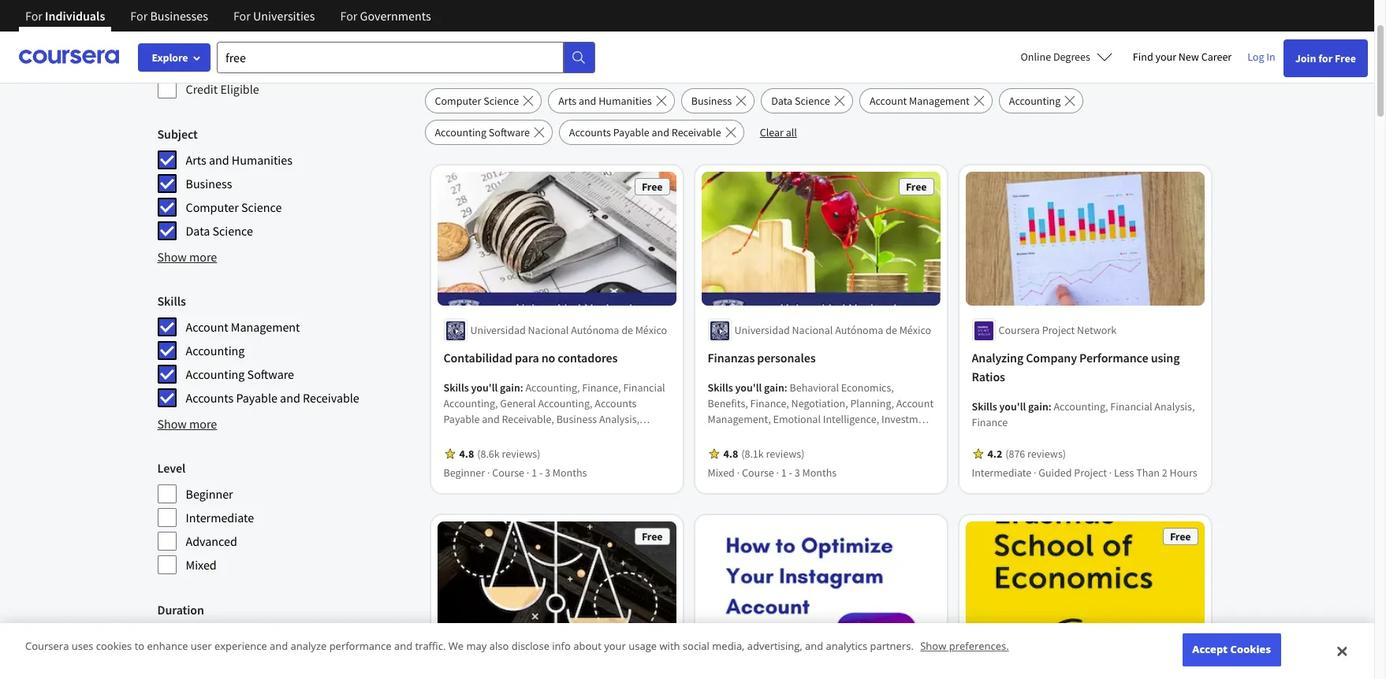 Task type: vqa. For each thing, say whether or not it's contained in the screenshot.
the within Ruby and Python are popular, powerful, and relatively easy to learn programming languages for developing web applications. New programmers often choose one or the other to start, but which is best for you?
no



Task type: locate. For each thing, give the bounding box(es) containing it.
1 down 4.8 (8.1k reviews)
[[781, 466, 787, 481]]

beginner · course · 1 - 3 months
[[444, 466, 587, 481]]

nacional for para
[[528, 324, 569, 338]]

usage
[[629, 640, 657, 654]]

0 horizontal spatial course
[[492, 466, 524, 481]]

universidad nacional autónoma de méxico up finanzas personales link
[[735, 324, 931, 338]]

0 vertical spatial business
[[691, 94, 732, 108]]

1 course from the left
[[492, 466, 524, 481]]

2 horizontal spatial skills you'll gain :
[[972, 400, 1054, 414]]

arts and humanities inside button
[[558, 94, 652, 108]]

2 vertical spatial business
[[556, 413, 597, 427]]

1 1 from the left
[[532, 466, 537, 481]]

nacional up no
[[528, 324, 569, 338]]

business up accounts payable and receivable button
[[691, 94, 732, 108]]

arts and humanities down subject
[[186, 152, 293, 168]]

1 vertical spatial account management
[[186, 319, 300, 335]]

filter by
[[157, 32, 212, 52]]

less right guided
[[1114, 466, 1134, 481]]

performance
[[1080, 350, 1149, 366]]

1 horizontal spatial your
[[1156, 50, 1177, 64]]

intermediate down 4.2 at the bottom right of page
[[972, 466, 1032, 481]]

1-4 weeks
[[186, 652, 239, 668]]

gain up 4.2 (876 reviews)
[[1028, 400, 1049, 414]]

analysis, down contadores
[[599, 413, 640, 427]]

investment
[[882, 413, 934, 427]]

: for para
[[520, 381, 523, 395]]

planning, down economics, in the bottom of the page
[[850, 397, 894, 411]]

for left individuals
[[25, 8, 43, 24]]

coursera for coursera project network
[[999, 324, 1040, 338]]

for left governments
[[340, 8, 358, 24]]

software inside skills group
[[247, 367, 294, 382]]

2 horizontal spatial :
[[1049, 400, 1052, 414]]

for left universities
[[233, 8, 251, 24]]

reviews) down strategy,
[[766, 447, 805, 462]]

4 for from the left
[[340, 8, 358, 24]]

2 4.8 from the left
[[724, 447, 738, 462]]

governments
[[360, 8, 431, 24]]

2 1 from the left
[[781, 466, 787, 481]]

you'll up "finance"
[[1000, 400, 1026, 414]]

1 universidad nacional autónoma de méxico from the left
[[470, 324, 667, 338]]

humanities up accounts payable and receivable button
[[599, 94, 652, 108]]

accounts inside accounts payable and receivable button
[[569, 125, 611, 140]]

business down subject
[[186, 176, 232, 192]]

humanities down eligible
[[232, 152, 293, 168]]

2 horizontal spatial financial
[[1111, 400, 1153, 414]]

0 horizontal spatial humanities
[[232, 152, 293, 168]]

4
[[196, 652, 202, 668]]

1 horizontal spatial 1
[[781, 466, 787, 481]]

emotional
[[773, 413, 821, 427]]

gain for personales
[[764, 381, 784, 395]]

analysis, down "using"
[[1155, 400, 1195, 414]]

1 horizontal spatial months
[[802, 466, 837, 481]]

less up 4
[[186, 628, 209, 644]]

project right guided
[[1074, 466, 1107, 481]]

4.8 left (8.1k at right
[[724, 447, 738, 462]]

finance, up emotional
[[750, 397, 789, 411]]

accounting software
[[435, 125, 530, 140], [186, 367, 294, 382]]

1 horizontal spatial intermediate
[[972, 466, 1032, 481]]

autónoma up contadores
[[571, 324, 619, 338]]

0 vertical spatial beginner
[[444, 466, 485, 481]]

payable inside skills group
[[236, 390, 278, 406]]

1 vertical spatial mixed
[[186, 558, 217, 573]]

for
[[25, 8, 43, 24], [130, 8, 148, 24], [233, 8, 251, 24], [340, 8, 358, 24]]

your right about
[[604, 640, 626, 654]]

disclose
[[512, 640, 550, 654]]

None search field
[[217, 41, 595, 73]]

degrees
[[1053, 50, 1090, 64]]

accounting software inside button
[[435, 125, 530, 140]]

account inside the accounting, finance, financial accounting, general accounting, accounts payable and receivable, business analysis, financial analysis, operational analysis, planning, account management
[[490, 444, 527, 458]]

2 inside the duration group
[[240, 628, 247, 644]]

2 horizontal spatial you'll
[[1000, 400, 1026, 414]]

1 vertical spatial payable
[[236, 390, 278, 406]]

de for finanzas personales
[[886, 324, 897, 338]]

months
[[553, 466, 587, 481], [802, 466, 837, 481]]

1 horizontal spatial arts
[[558, 94, 577, 108]]

1 horizontal spatial 3
[[795, 466, 800, 481]]

1 horizontal spatial reviews)
[[766, 447, 805, 462]]

more
[[189, 249, 217, 265], [189, 416, 217, 432]]

2 horizontal spatial management
[[909, 94, 970, 108]]

0 vertical spatial show more button
[[157, 248, 217, 267]]

2 show more button from the top
[[157, 415, 217, 434]]

1 horizontal spatial gain
[[764, 381, 784, 395]]

2 course from the left
[[742, 466, 774, 481]]

0 horizontal spatial autónoma
[[571, 324, 619, 338]]

nacional up finanzas personales link
[[792, 324, 833, 338]]

science
[[484, 94, 519, 108], [795, 94, 830, 108], [241, 200, 282, 215], [213, 223, 253, 239]]

humanities
[[599, 94, 652, 108], [232, 152, 293, 168]]

computer inside computer science button
[[435, 94, 481, 108]]

203
[[425, 32, 458, 60]]

1 nacional from the left
[[528, 324, 569, 338]]

coursera up analyzing
[[999, 324, 1040, 338]]

1 vertical spatial more
[[189, 416, 217, 432]]

beginner
[[444, 466, 485, 481], [186, 487, 233, 502]]

2 3 from the left
[[795, 466, 800, 481]]

subject
[[157, 126, 198, 142]]

than
[[1136, 466, 1160, 481], [211, 628, 238, 644]]

1 horizontal spatial receivable
[[672, 125, 721, 140]]

1 horizontal spatial management
[[529, 444, 590, 458]]

2 reviews) from the left
[[766, 447, 805, 462]]

skills for finanzas personales
[[708, 381, 733, 395]]

1 down 4.8 (8.6k reviews)
[[532, 466, 537, 481]]

gain for company
[[1028, 400, 1049, 414]]

3 down strategy,
[[795, 466, 800, 481]]

1 vertical spatial arts
[[186, 152, 206, 168]]

2 vertical spatial show
[[920, 640, 947, 654]]

show preferences. link
[[920, 640, 1009, 654]]

: for personales
[[784, 381, 788, 395]]

0 horizontal spatial months
[[553, 466, 587, 481]]

for for businesses
[[130, 8, 148, 24]]

months for personales
[[802, 466, 837, 481]]

for individuals
[[25, 8, 105, 24]]

experience
[[214, 640, 267, 654]]

clear all button
[[750, 120, 807, 145]]

0 horizontal spatial méxico
[[635, 324, 667, 338]]

management, up (8.1k at right
[[708, 429, 771, 443]]

0 horizontal spatial intermediate
[[186, 510, 254, 526]]

: left behavioral
[[784, 381, 788, 395]]

business
[[691, 94, 732, 108], [186, 176, 232, 192], [556, 413, 597, 427]]

explore
[[152, 50, 188, 65]]

mixed down 4.8 (8.1k reviews)
[[708, 466, 735, 481]]

intermediate for intermediate
[[186, 510, 254, 526]]

1 vertical spatial humanities
[[232, 152, 293, 168]]

coursera
[[999, 324, 1040, 338], [25, 640, 69, 654]]

reviews) up guided
[[1028, 447, 1066, 462]]

data inside subject group
[[186, 223, 210, 239]]

intermediate up advanced
[[186, 510, 254, 526]]

also
[[489, 640, 509, 654]]

4.8
[[459, 447, 474, 462], [724, 447, 738, 462]]

3 down operational
[[545, 466, 550, 481]]

1 vertical spatial arts and humanities
[[186, 152, 293, 168]]

1 vertical spatial computer
[[186, 200, 239, 215]]

1 autónoma from the left
[[571, 324, 619, 338]]

arts and humanities up accounts payable and receivable button
[[558, 94, 652, 108]]

planning,
[[850, 397, 894, 411], [444, 444, 487, 458]]

autónoma
[[571, 324, 619, 338], [835, 324, 883, 338]]

to
[[135, 640, 144, 654]]

1 vertical spatial computer science
[[186, 200, 282, 215]]

1 4.8 from the left
[[459, 447, 474, 462]]

1 months from the left
[[553, 466, 587, 481]]

2 nacional from the left
[[792, 324, 833, 338]]

nacional
[[528, 324, 569, 338], [792, 324, 833, 338]]

beginner up advanced
[[186, 487, 233, 502]]

accounting button
[[999, 88, 1084, 114]]

4 · from the left
[[776, 466, 779, 481]]

data inside button
[[771, 94, 793, 108]]

your
[[1156, 50, 1177, 64], [604, 640, 626, 654]]

0 vertical spatial 2
[[1162, 466, 1168, 481]]

accounting, up operational
[[538, 397, 593, 411]]

1 horizontal spatial you'll
[[735, 381, 762, 395]]

0 horizontal spatial payable
[[236, 390, 278, 406]]

1 horizontal spatial computer science
[[435, 94, 519, 108]]

0 vertical spatial data science
[[771, 94, 830, 108]]

1 for from the left
[[25, 8, 43, 24]]

payable inside button
[[613, 125, 650, 140]]

0 vertical spatial planning,
[[850, 397, 894, 411]]

account management inside skills group
[[186, 319, 300, 335]]

coursera left uses
[[25, 640, 69, 654]]

less inside the duration group
[[186, 628, 209, 644]]

finance, down contadores
[[582, 381, 621, 395]]

universidad up contabilidad at the bottom left of the page
[[470, 324, 526, 338]]

and inside skills group
[[280, 390, 300, 406]]

skills you'll gain : down contabilidad at the bottom left of the page
[[444, 381, 526, 395]]

2 universidad from the left
[[735, 324, 790, 338]]

1 vertical spatial business
[[186, 176, 232, 192]]

enhance
[[147, 640, 188, 654]]

benefits,
[[708, 397, 748, 411]]

2 de from the left
[[886, 324, 897, 338]]

hours
[[1170, 466, 1197, 481], [249, 628, 281, 644]]

-
[[539, 466, 543, 481], [789, 466, 792, 481]]

1 show more from the top
[[157, 249, 217, 265]]

account inside behavioral economics, benefits, finance, negotiation, planning, account management, emotional intelligence, investment management, strategy, strategy and operations
[[896, 397, 934, 411]]

1 more from the top
[[189, 249, 217, 265]]

planning, up beginner · course · 1 - 3 months
[[444, 444, 487, 458]]

reviews) for para
[[502, 447, 541, 462]]

you'll
[[471, 381, 498, 395], [735, 381, 762, 395], [1000, 400, 1026, 414]]

méxico
[[635, 324, 667, 338], [899, 324, 931, 338]]

in
[[1267, 50, 1276, 64]]

3 for para
[[545, 466, 550, 481]]

0 vertical spatial arts
[[558, 94, 577, 108]]

credit eligible
[[186, 81, 259, 97]]

general
[[500, 397, 536, 411]]

0 vertical spatial finance,
[[582, 381, 621, 395]]

1 méxico from the left
[[635, 324, 667, 338]]

1 vertical spatial show
[[157, 416, 187, 432]]

1 vertical spatial finance,
[[750, 397, 789, 411]]

account
[[870, 94, 907, 108], [186, 319, 228, 335], [896, 397, 934, 411], [490, 444, 527, 458]]

0 horizontal spatial software
[[247, 367, 294, 382]]

results
[[463, 32, 526, 60]]

show
[[157, 249, 187, 265], [157, 416, 187, 432], [920, 640, 947, 654]]

: for company
[[1049, 400, 1052, 414]]

show more
[[157, 249, 217, 265], [157, 416, 217, 432]]

accounting, down analyzing company performance using ratios link
[[1054, 400, 1108, 414]]

0 horizontal spatial :
[[520, 381, 523, 395]]

1 vertical spatial software
[[247, 367, 294, 382]]

universidad nacional autónoma de méxico up contabilidad para no contadores 'link'
[[470, 324, 667, 338]]

1 universidad from the left
[[470, 324, 526, 338]]

2 show more from the top
[[157, 416, 217, 432]]

universidad for finanzas
[[735, 324, 790, 338]]

4.8 left (8.6k
[[459, 447, 474, 462]]

- for para
[[539, 466, 543, 481]]

arts down subject
[[186, 152, 206, 168]]

6 · from the left
[[1109, 466, 1112, 481]]

for right join
[[1319, 51, 1333, 65]]

1 management, from the top
[[708, 413, 771, 427]]

0 horizontal spatial computer science
[[186, 200, 282, 215]]

course down 4.8 (8.6k reviews)
[[492, 466, 524, 481]]

intermediate inside level group
[[186, 510, 254, 526]]

duration
[[157, 602, 204, 618]]

your right find
[[1156, 50, 1177, 64]]

0 horizontal spatial data science
[[186, 223, 253, 239]]

1 show more button from the top
[[157, 248, 217, 267]]

- down operational
[[539, 466, 543, 481]]

credit
[[186, 81, 218, 97]]

beginner inside level group
[[186, 487, 233, 502]]

you'll up benefits,
[[735, 381, 762, 395]]

show more for accounts payable and receivable
[[157, 416, 217, 432]]

0 horizontal spatial arts and humanities
[[186, 152, 293, 168]]

months down operational
[[553, 466, 587, 481]]

:
[[520, 381, 523, 395], [784, 381, 788, 395], [1049, 400, 1052, 414]]

skills you'll gain : for analyzing
[[972, 400, 1054, 414]]

skills you'll gain : for contabilidad
[[444, 381, 526, 395]]

business inside business button
[[691, 94, 732, 108]]

1 reviews) from the left
[[502, 447, 541, 462]]

1 vertical spatial accounts payable and receivable
[[186, 390, 359, 406]]

business inside subject group
[[186, 176, 232, 192]]

0 vertical spatial accounting software
[[435, 125, 530, 140]]

gain down personales
[[764, 381, 784, 395]]

1 vertical spatial management
[[231, 319, 300, 335]]

1 horizontal spatial coursera
[[999, 324, 1040, 338]]

1 vertical spatial management,
[[708, 429, 771, 443]]

for governments
[[340, 8, 431, 24]]

1 horizontal spatial planning,
[[850, 397, 894, 411]]

behavioral economics, benefits, finance, negotiation, planning, account management, emotional intelligence, investment management, strategy, strategy and operations
[[708, 381, 934, 443]]

skills you'll gain : up benefits,
[[708, 381, 790, 395]]

company
[[1026, 350, 1077, 366]]

0 vertical spatial humanities
[[599, 94, 652, 108]]

skills you'll gain : up "finance"
[[972, 400, 1054, 414]]

analysis, right operational
[[587, 429, 627, 443]]

1 horizontal spatial universidad
[[735, 324, 790, 338]]

for
[[531, 32, 558, 60], [1319, 51, 1333, 65]]

1 vertical spatial data science
[[186, 223, 253, 239]]

2 months from the left
[[802, 466, 837, 481]]

0 vertical spatial your
[[1156, 50, 1177, 64]]

1 horizontal spatial less
[[1114, 466, 1134, 481]]

2 universidad nacional autónoma de méxico from the left
[[735, 324, 931, 338]]

mixed inside level group
[[186, 558, 217, 573]]

analyzing company performance using ratios link
[[972, 349, 1198, 387]]

1 vertical spatial hours
[[249, 628, 281, 644]]

show more button
[[157, 248, 217, 267], [157, 415, 217, 434]]

1 vertical spatial less
[[186, 628, 209, 644]]

universidad for contabilidad
[[470, 324, 526, 338]]

para
[[515, 350, 539, 366]]

0 vertical spatial computer
[[435, 94, 481, 108]]

beginner for beginner
[[186, 487, 233, 502]]

1 horizontal spatial humanities
[[599, 94, 652, 108]]

show for accounts
[[157, 416, 187, 432]]

reviews) for company
[[1028, 447, 1066, 462]]

months for para
[[553, 466, 587, 481]]

3 for from the left
[[233, 8, 251, 24]]

0 vertical spatial than
[[1136, 466, 1160, 481]]

arts down "free"
[[558, 94, 577, 108]]

gain up the general
[[500, 381, 520, 395]]

0 horizontal spatial nacional
[[528, 324, 569, 338]]

1 horizontal spatial payable
[[444, 413, 480, 427]]

career
[[1202, 50, 1232, 64]]

you'll down contabilidad at the bottom left of the page
[[471, 381, 498, 395]]

computer science inside subject group
[[186, 200, 282, 215]]

intermediate for intermediate · guided project · less than 2 hours
[[972, 466, 1032, 481]]

accept cookies
[[1193, 643, 1271, 657]]

1 de from the left
[[622, 324, 633, 338]]

subject group
[[157, 125, 415, 241]]

account inside account management 'button'
[[870, 94, 907, 108]]

for for governments
[[340, 8, 358, 24]]

mixed down advanced
[[186, 558, 217, 573]]

universidad up finanzas personales
[[735, 324, 790, 338]]

1 vertical spatial beginner
[[186, 487, 233, 502]]

: down the analyzing company performance using ratios
[[1049, 400, 1052, 414]]

0 vertical spatial arts and humanities
[[558, 94, 652, 108]]

performance
[[329, 640, 392, 654]]

1 horizontal spatial for
[[1319, 51, 1333, 65]]

for left "free"
[[531, 32, 558, 60]]

0 horizontal spatial management
[[231, 319, 300, 335]]

ratios
[[972, 369, 1005, 385]]

1 horizontal spatial finance,
[[750, 397, 789, 411]]

0 vertical spatial coursera
[[999, 324, 1040, 338]]

- down 4.8 (8.1k reviews)
[[789, 466, 792, 481]]

course for contabilidad
[[492, 466, 524, 481]]

free inside "link"
[[1335, 51, 1356, 65]]

for for universities
[[233, 8, 251, 24]]

: up the general
[[520, 381, 523, 395]]

accounting, down contabilidad at the bottom left of the page
[[444, 397, 498, 411]]

accounts payable and receivable
[[569, 125, 721, 140], [186, 390, 359, 406]]

beginner for beginner · course · 1 - 3 months
[[444, 466, 485, 481]]

1 horizontal spatial data
[[771, 94, 793, 108]]

1 vertical spatial 2
[[240, 628, 247, 644]]

1 horizontal spatial than
[[1136, 466, 1160, 481]]

payable inside the accounting, finance, financial accounting, general accounting, accounts payable and receivable, business analysis, financial analysis, operational analysis, planning, account management
[[444, 413, 480, 427]]

0 horizontal spatial 3
[[545, 466, 550, 481]]

2 for from the left
[[130, 8, 148, 24]]

universidad nacional autónoma de méxico for personales
[[735, 324, 931, 338]]

analysis, inside accounting, financial analysis, finance
[[1155, 400, 1195, 414]]

explore button
[[138, 43, 211, 72]]

account management button
[[859, 88, 993, 114]]

"free"
[[562, 32, 620, 60]]

find
[[1133, 50, 1153, 64]]

management, down benefits,
[[708, 413, 771, 427]]

0 horizontal spatial reviews)
[[502, 447, 541, 462]]

mixed · course · 1 - 3 months
[[708, 466, 837, 481]]

2 - from the left
[[789, 466, 792, 481]]

1 horizontal spatial -
[[789, 466, 792, 481]]

1 vertical spatial data
[[186, 223, 210, 239]]

1 vertical spatial accounting software
[[186, 367, 294, 382]]

1 horizontal spatial accounts payable and receivable
[[569, 125, 721, 140]]

0 horizontal spatial 2
[[240, 628, 247, 644]]

1 horizontal spatial computer
[[435, 94, 481, 108]]

2 autónoma from the left
[[835, 324, 883, 338]]

1 vertical spatial project
[[1074, 466, 1107, 481]]

for left businesses
[[130, 8, 148, 24]]

finance,
[[582, 381, 621, 395], [750, 397, 789, 411]]

course down (8.1k at right
[[742, 466, 774, 481]]

reviews) up beginner · course · 1 - 3 months
[[502, 447, 541, 462]]

0 vertical spatial management
[[909, 94, 970, 108]]

1 - from the left
[[539, 466, 543, 481]]

3 reviews) from the left
[[1028, 447, 1066, 462]]

0 horizontal spatial your
[[604, 640, 626, 654]]

0 horizontal spatial you'll
[[471, 381, 498, 395]]

2 more from the top
[[189, 416, 217, 432]]

arts and humanities inside subject group
[[186, 152, 293, 168]]

by
[[196, 32, 212, 52]]

2 · from the left
[[527, 466, 529, 481]]

arts and humanities
[[558, 94, 652, 108], [186, 152, 293, 168]]

gain for para
[[500, 381, 520, 395]]

de up contabilidad para no contadores 'link'
[[622, 324, 633, 338]]

analysis, up 4.8 (8.6k reviews)
[[488, 429, 528, 443]]

level
[[157, 461, 185, 476]]

intelligence,
[[823, 413, 879, 427]]

show for data
[[157, 249, 187, 265]]

1 horizontal spatial financial
[[623, 381, 665, 395]]

1 3 from the left
[[545, 466, 550, 481]]

business up operational
[[556, 413, 597, 427]]

0 horizontal spatial 4.8
[[459, 447, 474, 462]]

account inside skills group
[[186, 319, 228, 335]]

autónoma up finanzas personales link
[[835, 324, 883, 338]]

beginner down (8.6k
[[444, 466, 485, 481]]

months down strategy
[[802, 466, 837, 481]]

- for personales
[[789, 466, 792, 481]]

1 vertical spatial coursera
[[25, 640, 69, 654]]

0 horizontal spatial planning,
[[444, 444, 487, 458]]

universidad
[[470, 324, 526, 338], [735, 324, 790, 338]]

and inside subject group
[[209, 152, 229, 168]]

1 horizontal spatial skills you'll gain :
[[708, 381, 790, 395]]

2 méxico from the left
[[899, 324, 931, 338]]

more for data
[[189, 249, 217, 265]]

finance, inside behavioral economics, benefits, finance, negotiation, planning, account management, emotional intelligence, investment management, strategy, strategy and operations
[[750, 397, 789, 411]]

de up economics, in the bottom of the page
[[886, 324, 897, 338]]

project up company
[[1042, 324, 1075, 338]]

1 horizontal spatial mixed
[[708, 466, 735, 481]]

skills for analyzing company performance using ratios
[[972, 400, 997, 414]]



Task type: describe. For each thing, give the bounding box(es) containing it.
finanzas personales link
[[708, 349, 934, 368]]

management inside 'button'
[[909, 94, 970, 108]]

advertising,
[[747, 640, 802, 654]]

show more button for data
[[157, 248, 217, 267]]

universities
[[253, 8, 315, 24]]

coursera for coursera uses cookies to enhance user experience and analyze performance and traffic. we may also disclose info about your usage with social media, advertising, and analytics partners. show preferences.
[[25, 640, 69, 654]]

strategy
[[816, 429, 854, 443]]

account management inside account management 'button'
[[870, 94, 970, 108]]

autónoma for contabilidad para no contadores
[[571, 324, 619, 338]]

arts inside subject group
[[186, 152, 206, 168]]

accounts payable and receivable inside skills group
[[186, 390, 359, 406]]

accounting, inside accounting, financial analysis, finance
[[1054, 400, 1108, 414]]

1 horizontal spatial 2
[[1162, 466, 1168, 481]]

show more button for accounts
[[157, 415, 217, 434]]

skills group
[[157, 292, 415, 408]]

2 management, from the top
[[708, 429, 771, 443]]

accounts payable and receivable button
[[559, 120, 744, 145]]

0 vertical spatial hours
[[1170, 466, 1197, 481]]

financial inside accounting, financial analysis, finance
[[1111, 400, 1153, 414]]

humanities inside arts and humanities button
[[599, 94, 652, 108]]

finance, inside the accounting, finance, financial accounting, general accounting, accounts payable and receivable, business analysis, financial analysis, operational analysis, planning, account management
[[582, 381, 621, 395]]

behavioral
[[790, 381, 839, 395]]

humanities inside subject group
[[232, 152, 293, 168]]

receivable,
[[502, 413, 554, 427]]

log in link
[[1240, 47, 1284, 66]]

planning, inside the accounting, finance, financial accounting, general accounting, accounts payable and receivable, business analysis, financial analysis, operational analysis, planning, account management
[[444, 444, 487, 458]]

méxico for contabilidad para no contadores
[[635, 324, 667, 338]]

join
[[1295, 51, 1316, 65]]

new
[[1179, 50, 1199, 64]]

online degrees button
[[1008, 39, 1125, 74]]

with
[[660, 640, 680, 654]]

coursera image
[[19, 44, 119, 70]]

you'll for contabilidad
[[471, 381, 498, 395]]

join for free
[[1295, 51, 1356, 65]]

skills you'll gain : for finanzas
[[708, 381, 790, 395]]

online
[[1021, 50, 1051, 64]]

weeks
[[205, 652, 239, 668]]

log in
[[1248, 50, 1276, 64]]

businesses
[[150, 8, 208, 24]]

accounting, financial analysis, finance
[[972, 400, 1195, 430]]

cookies
[[1231, 643, 1271, 657]]

more for accounts
[[189, 416, 217, 432]]

no
[[541, 350, 555, 366]]

1 · from the left
[[487, 466, 490, 481]]

for for individuals
[[25, 8, 43, 24]]

hours inside the duration group
[[249, 628, 281, 644]]

analyzing company performance using ratios
[[972, 350, 1180, 385]]

filter
[[157, 32, 193, 52]]

management inside the accounting, finance, financial accounting, general accounting, accounts payable and receivable, business analysis, financial analysis, operational analysis, planning, account management
[[529, 444, 590, 458]]

than inside the duration group
[[211, 628, 238, 644]]

analyze
[[291, 640, 327, 654]]

guided
[[1039, 466, 1072, 481]]

find your new career
[[1133, 50, 1232, 64]]

computer science inside button
[[435, 94, 519, 108]]

software inside button
[[489, 125, 530, 140]]

0 vertical spatial project
[[1042, 324, 1075, 338]]

your inside 'link'
[[1156, 50, 1177, 64]]

computer inside subject group
[[186, 200, 239, 215]]

uses
[[72, 640, 93, 654]]

about
[[573, 640, 602, 654]]

accounting software button
[[425, 120, 553, 145]]

operational
[[530, 429, 585, 443]]

strategy,
[[773, 429, 814, 443]]

duration group
[[157, 601, 415, 680]]

clear
[[760, 125, 784, 140]]

you'll for analyzing
[[1000, 400, 1026, 414]]

for universities
[[233, 8, 315, 24]]

accounts payable and receivable inside button
[[569, 125, 721, 140]]

3 for personales
[[795, 466, 800, 481]]

business inside the accounting, finance, financial accounting, general accounting, accounts payable and receivable, business analysis, financial analysis, operational analysis, planning, account management
[[556, 413, 597, 427]]

3 · from the left
[[737, 466, 740, 481]]

accounting, finance, financial accounting, general accounting, accounts payable and receivable, business analysis, financial analysis, operational analysis, planning, account management
[[444, 381, 665, 458]]

accounts inside the accounting, finance, financial accounting, general accounting, accounts payable and receivable, business analysis, financial analysis, operational analysis, planning, account management
[[595, 397, 637, 411]]

eligible
[[220, 81, 259, 97]]

0 vertical spatial less
[[1114, 466, 1134, 481]]

skills inside skills group
[[157, 293, 186, 309]]

(876
[[1006, 447, 1025, 462]]

accounting, down contabilidad para no contadores 'link'
[[526, 381, 580, 395]]

autónoma for finanzas personales
[[835, 324, 883, 338]]

intermediate · guided project · less than 2 hours
[[972, 466, 1197, 481]]

nacional for personales
[[792, 324, 833, 338]]

partners.
[[870, 640, 914, 654]]

data science inside subject group
[[186, 223, 253, 239]]

show more for data science
[[157, 249, 217, 265]]

find your new career link
[[1125, 47, 1240, 67]]

planning, inside behavioral economics, benefits, finance, negotiation, planning, account management, emotional intelligence, investment management, strategy, strategy and operations
[[850, 397, 894, 411]]

accept
[[1193, 643, 1228, 657]]

1-
[[186, 652, 196, 668]]

accept cookies button
[[1183, 634, 1281, 667]]

cookies
[[96, 640, 132, 654]]

log
[[1248, 50, 1264, 64]]

4.2
[[988, 447, 1002, 462]]

accounting software inside skills group
[[186, 367, 294, 382]]

4.2 (876 reviews)
[[988, 447, 1066, 462]]

operations
[[876, 429, 927, 443]]

5 · from the left
[[1034, 466, 1037, 481]]

accounts inside skills group
[[186, 390, 234, 406]]

coursera uses cookies to enhance user experience and analyze performance and traffic. we may also disclose info about your usage with social media, advertising, and analytics partners. show preferences.
[[25, 640, 1009, 654]]

you'll for finanzas
[[735, 381, 762, 395]]

traffic.
[[415, 640, 446, 654]]

0 horizontal spatial for
[[531, 32, 558, 60]]

course for finanzas
[[742, 466, 774, 481]]

2 vertical spatial financial
[[444, 429, 486, 443]]

contadores
[[558, 350, 618, 366]]

reviews) for personales
[[766, 447, 805, 462]]

skills for contabilidad para no contadores
[[444, 381, 469, 395]]

data science inside button
[[771, 94, 830, 108]]

and inside behavioral economics, benefits, finance, negotiation, planning, account management, emotional intelligence, investment management, strategy, strategy and operations
[[856, 429, 874, 443]]

for inside "link"
[[1319, 51, 1333, 65]]

mixed for mixed
[[186, 558, 217, 573]]

What do you want to learn? text field
[[217, 41, 564, 73]]

economics,
[[841, 381, 894, 395]]

4.8 for finanzas
[[724, 447, 738, 462]]

preferences.
[[949, 640, 1009, 654]]

may
[[466, 640, 487, 654]]

finanzas personales
[[708, 350, 816, 366]]

analyzing
[[972, 350, 1024, 366]]

network
[[1077, 324, 1117, 338]]

universidad nacional autónoma de méxico for para
[[470, 324, 667, 338]]

0 vertical spatial financial
[[623, 381, 665, 395]]

contabilidad
[[444, 350, 513, 366]]

banner navigation
[[13, 0, 444, 43]]

level group
[[157, 459, 415, 576]]

management inside skills group
[[231, 319, 300, 335]]

and inside the accounting, finance, financial accounting, general accounting, accounts payable and receivable, business analysis, financial analysis, operational analysis, planning, account management
[[482, 413, 500, 427]]

finanzas
[[708, 350, 755, 366]]

personales
[[757, 350, 816, 366]]

(8.6k
[[477, 447, 500, 462]]

(8.1k
[[741, 447, 764, 462]]

clear all
[[760, 125, 797, 140]]

méxico for finanzas personales
[[899, 324, 931, 338]]

business button
[[681, 88, 755, 114]]

de for contabilidad para no contadores
[[622, 324, 633, 338]]

receivable inside button
[[672, 125, 721, 140]]

4.8 for contabilidad
[[459, 447, 474, 462]]

less than 2 hours
[[186, 628, 281, 644]]

mixed for mixed · course · 1 - 3 months
[[708, 466, 735, 481]]

accounting inside button
[[435, 125, 487, 140]]

media,
[[712, 640, 745, 654]]

accounting inside button
[[1009, 94, 1061, 108]]

receivable inside skills group
[[303, 390, 359, 406]]

203 results for "free"
[[425, 32, 620, 60]]

user
[[191, 640, 212, 654]]

1 for para
[[532, 466, 537, 481]]

1 for personales
[[781, 466, 787, 481]]

1 vertical spatial your
[[604, 640, 626, 654]]

all
[[786, 125, 797, 140]]

info
[[552, 640, 571, 654]]

online degrees
[[1021, 50, 1090, 64]]

4.8 (8.6k reviews)
[[459, 447, 541, 462]]

arts inside button
[[558, 94, 577, 108]]

computer science button
[[425, 88, 542, 114]]



